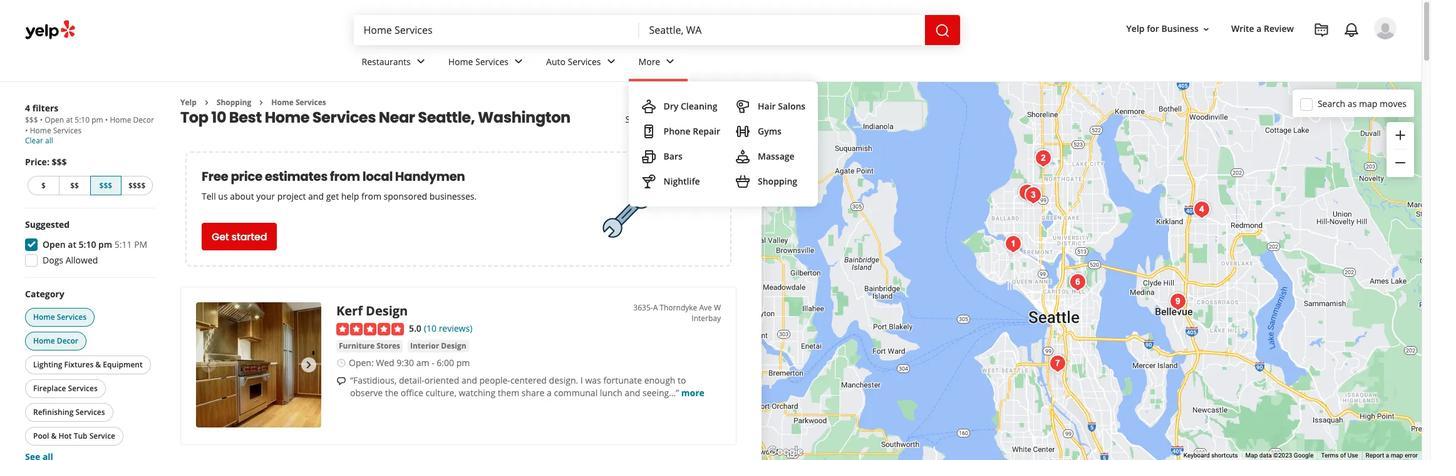 Task type: vqa. For each thing, say whether or not it's contained in the screenshot.
(64 reviews) link
no



Task type: locate. For each thing, give the bounding box(es) containing it.
1 horizontal spatial map
[[1391, 452, 1403, 459]]

open: wed 9:30 am - 6:00 pm
[[349, 357, 470, 369]]

filters
[[32, 102, 58, 114]]

yelp left for
[[1127, 23, 1145, 35]]

centered
[[510, 375, 547, 387]]

home services
[[448, 55, 509, 67], [271, 97, 326, 108], [33, 312, 86, 323]]

office
[[401, 387, 423, 399]]

home services up 'home decor'
[[33, 312, 86, 323]]

24 chevron down v2 image right restaurants
[[413, 54, 428, 69]]

next image
[[301, 358, 316, 373]]

services left the near
[[312, 107, 376, 128]]

kerf
[[336, 303, 363, 320]]

24 shopping v2 image
[[735, 174, 750, 189]]

1 horizontal spatial shopping link
[[730, 169, 811, 194]]

24 happy hour v2 image
[[641, 174, 656, 189]]

washington
[[478, 107, 571, 128]]

$$$ left $$$$ at left
[[99, 180, 112, 191]]

interbay
[[692, 313, 721, 324]]

1 vertical spatial shopping
[[758, 175, 798, 187]]

0 vertical spatial from
[[330, 168, 360, 186]]

decor down the home services button
[[57, 336, 78, 346]]

a right report at bottom right
[[1386, 452, 1389, 459]]

kerf design image
[[1001, 232, 1026, 257], [196, 303, 321, 428]]

zoom out image
[[1393, 155, 1408, 171]]

nightlife
[[664, 175, 700, 187]]

0 vertical spatial open
[[45, 115, 64, 125]]

kerf design link
[[336, 303, 408, 320]]

None search field
[[354, 15, 962, 45]]

0 vertical spatial group
[[1387, 122, 1414, 177]]

home services link right 16 chevron right v2 icon
[[271, 97, 326, 108]]

i
[[581, 375, 583, 387]]

free
[[202, 168, 228, 186]]

w
[[714, 303, 721, 313]]

and left get
[[308, 191, 324, 203]]

massage
[[758, 150, 795, 162]]

top 10 best home services near seattle, washington
[[180, 107, 571, 128]]

1 horizontal spatial yelp
[[1127, 23, 1145, 35]]

services
[[475, 55, 509, 67], [568, 55, 601, 67], [296, 97, 326, 108], [312, 107, 376, 128], [53, 125, 82, 136], [57, 312, 86, 323], [68, 383, 98, 394], [75, 407, 105, 418]]

$$$ right price:
[[52, 156, 67, 168]]

0 vertical spatial 5:10
[[75, 115, 90, 125]]

a inside "fastidious, detail-oriented and people-centered design.   i was fortunate enough to observe the office culture, watching them share a communal lunch and seeing…" more
[[547, 387, 552, 399]]

5:11
[[115, 239, 132, 251]]

0 vertical spatial decor
[[133, 115, 154, 125]]

user actions element
[[1117, 16, 1414, 93]]

top
[[180, 107, 208, 128]]

0 vertical spatial home services link
[[438, 45, 536, 81]]

0 horizontal spatial 24 chevron down v2 image
[[413, 54, 428, 69]]

home
[[448, 55, 473, 67], [271, 97, 294, 108], [265, 107, 309, 128], [110, 115, 131, 125], [30, 125, 51, 136], [33, 312, 55, 323], [33, 336, 55, 346]]

0 vertical spatial &
[[95, 360, 101, 370]]

from up help
[[330, 168, 360, 186]]

$$$ inside 4 filters $$$ • open at 5:10 pm • home decor • home services clear all
[[25, 115, 38, 125]]

services down lighting fixtures & equipment button
[[68, 383, 98, 394]]

report a map error link
[[1366, 452, 1418, 459]]

1 vertical spatial decor
[[57, 336, 78, 346]]

yelp for business button
[[1122, 18, 1216, 40]]

lunch
[[600, 387, 623, 399]]

map for moves
[[1359, 97, 1378, 109]]

1 horizontal spatial home services link
[[438, 45, 536, 81]]

0 vertical spatial home services
[[448, 55, 509, 67]]

a right write
[[1257, 23, 1262, 35]]

1 none field from the left
[[364, 23, 629, 37]]

1 horizontal spatial $$$
[[52, 156, 67, 168]]

1 vertical spatial and
[[462, 375, 477, 387]]

$$$$
[[128, 180, 146, 191]]

the
[[385, 387, 399, 399]]

sponsored
[[384, 191, 427, 203]]

yelp inside "button"
[[1127, 23, 1145, 35]]

& left 'hot' on the bottom left
[[51, 431, 57, 442]]

phone repair
[[664, 125, 720, 137]]

0 horizontal spatial shopping
[[217, 97, 251, 108]]

1 24 chevron down v2 image from the left
[[413, 54, 428, 69]]

decor left top
[[133, 115, 154, 125]]

services down find field
[[475, 55, 509, 67]]

from down local
[[361, 191, 381, 203]]

pm
[[134, 239, 147, 251]]

1 vertical spatial group
[[21, 219, 155, 271]]

0 horizontal spatial and
[[308, 191, 324, 203]]

lighting fixtures & equipment
[[33, 360, 143, 370]]

kerf design
[[336, 303, 408, 320]]

1 horizontal spatial design
[[441, 341, 466, 351]]

and down fortunate
[[625, 387, 640, 399]]

map for error
[[1391, 452, 1403, 459]]

16 chevron right v2 image
[[256, 98, 266, 108]]

0 horizontal spatial &
[[51, 431, 57, 442]]

24 chevron down v2 image right the more
[[663, 54, 678, 69]]

0 vertical spatial and
[[308, 191, 324, 203]]

furniture stores link
[[336, 340, 403, 353]]

2 horizontal spatial home services
[[448, 55, 509, 67]]

2 vertical spatial $$$
[[99, 180, 112, 191]]

businesses.
[[430, 191, 477, 203]]

to
[[678, 375, 686, 387]]

0 vertical spatial yelp
[[1127, 23, 1145, 35]]

1 horizontal spatial •
[[40, 115, 43, 125]]

24 chevron down v2 image left auto
[[511, 54, 526, 69]]

yelp left 16 chevron right v2 image
[[180, 97, 197, 108]]

24 chevron down v2 image for home services
[[511, 54, 526, 69]]

0 vertical spatial design
[[366, 303, 408, 320]]

& right 'fixtures'
[[95, 360, 101, 370]]

dogs
[[43, 254, 63, 266]]

auto services
[[546, 55, 601, 67]]

menu containing dry cleaning
[[629, 81, 818, 207]]

Near text field
[[649, 23, 915, 37]]

shopping down massage
[[758, 175, 798, 187]]

1 vertical spatial from
[[361, 191, 381, 203]]

1 vertical spatial design
[[441, 341, 466, 351]]

0 vertical spatial kerf design image
[[1001, 232, 1026, 257]]

2 horizontal spatial and
[[625, 387, 640, 399]]

1 horizontal spatial a
[[1257, 23, 1262, 35]]

pm
[[92, 115, 103, 125], [98, 239, 112, 251], [456, 357, 470, 369]]

0 vertical spatial at
[[66, 115, 73, 125]]

2 vertical spatial a
[[1386, 452, 1389, 459]]

2 vertical spatial home services
[[33, 312, 86, 323]]

pm up price: $$$ group
[[92, 115, 103, 125]]

Find text field
[[364, 23, 629, 37]]

0 vertical spatial shopping link
[[217, 97, 251, 108]]

design for interior design
[[441, 341, 466, 351]]

shopping link down massage
[[730, 169, 811, 194]]

home services link down find field
[[438, 45, 536, 81]]

24 bars v2 image
[[641, 149, 656, 164]]

services left 24 chevron down v2 image
[[568, 55, 601, 67]]

"fastidious,
[[350, 375, 397, 387]]

1 vertical spatial home services
[[271, 97, 326, 108]]

home services right 16 chevron right v2 icon
[[271, 97, 326, 108]]

0 horizontal spatial decor
[[57, 336, 78, 346]]

at inside 4 filters $$$ • open at 5:10 pm • home decor • home services clear all
[[66, 115, 73, 125]]

home services down find field
[[448, 55, 509, 67]]

more
[[639, 55, 660, 67]]

map data ©2023 google
[[1246, 452, 1314, 459]]

0 vertical spatial a
[[1257, 23, 1262, 35]]

1 horizontal spatial 24 chevron down v2 image
[[511, 54, 526, 69]]

search
[[1318, 97, 1346, 109]]

decor inside 4 filters $$$ • open at 5:10 pm • home decor • home services clear all
[[133, 115, 154, 125]]

(10
[[424, 323, 437, 335]]

auto
[[546, 55, 566, 67]]

at
[[66, 115, 73, 125], [68, 239, 76, 251]]

decor inside button
[[57, 336, 78, 346]]

services down filters
[[53, 125, 82, 136]]

0 vertical spatial shopping
[[217, 97, 251, 108]]

$ button
[[28, 176, 59, 195]]

and up watching
[[462, 375, 477, 387]]

1 vertical spatial home services link
[[271, 97, 326, 108]]

menu
[[629, 81, 818, 207]]

• up price: $$$ group
[[105, 115, 108, 125]]

1 vertical spatial $$$
[[52, 156, 67, 168]]

previous image
[[201, 358, 216, 373]]

0 horizontal spatial from
[[330, 168, 360, 186]]

group
[[1387, 122, 1414, 177], [21, 219, 155, 271]]

24 chevron down v2 image for restaurants
[[413, 54, 428, 69]]

open down filters
[[45, 115, 64, 125]]

yelp
[[1127, 23, 1145, 35], [180, 97, 197, 108]]

2 none field from the left
[[649, 23, 915, 37]]

free price estimates from local handymen tell us about your project and get help from sponsored businesses.
[[202, 168, 477, 203]]

0 horizontal spatial •
[[25, 125, 28, 136]]

0 horizontal spatial kerf design image
[[196, 303, 321, 428]]

0 horizontal spatial $$$
[[25, 115, 38, 125]]

pool
[[33, 431, 49, 442]]

24 chevron down v2 image inside home services link
[[511, 54, 526, 69]]

5:10
[[75, 115, 90, 125], [79, 239, 96, 251]]

use
[[1348, 452, 1358, 459]]

gabel's custom refinishing & upholstery image
[[1015, 180, 1040, 205]]

refinishing services
[[33, 407, 105, 418]]

1 vertical spatial 5:10
[[79, 239, 96, 251]]

pool & hot tub service
[[33, 431, 115, 442]]

1 horizontal spatial none field
[[649, 23, 915, 37]]

• down filters
[[40, 115, 43, 125]]

0 horizontal spatial map
[[1359, 97, 1378, 109]]

-
[[432, 357, 435, 369]]

1 vertical spatial pm
[[98, 239, 112, 251]]

0 horizontal spatial home services
[[33, 312, 86, 323]]

1 horizontal spatial from
[[361, 191, 381, 203]]

fortunate
[[603, 375, 642, 387]]

design
[[366, 303, 408, 320], [441, 341, 466, 351]]

sort:
[[625, 114, 645, 126]]

open up the dogs at the left bottom of page
[[43, 239, 66, 251]]

1 vertical spatial open
[[43, 239, 66, 251]]

• down 4
[[25, 125, 28, 136]]

home inside business categories element
[[448, 55, 473, 67]]

category group
[[23, 288, 155, 460]]

0 horizontal spatial a
[[547, 387, 552, 399]]

a right share
[[547, 387, 552, 399]]

pm right 6:00
[[456, 357, 470, 369]]

shopping link right 16 chevron right v2 image
[[217, 97, 251, 108]]

0 horizontal spatial yelp
[[180, 97, 197, 108]]

1 horizontal spatial shopping
[[758, 175, 798, 187]]

seattle,
[[418, 107, 475, 128]]

24 chevron down v2 image
[[413, 54, 428, 69], [511, 54, 526, 69], [663, 54, 678, 69]]

from
[[330, 168, 360, 186], [361, 191, 381, 203]]

help
[[341, 191, 359, 203]]

shortcuts
[[1212, 452, 1238, 459]]

design inside button
[[441, 341, 466, 351]]

bars link
[[636, 144, 725, 169]]

1 horizontal spatial and
[[462, 375, 477, 387]]

1 horizontal spatial home services
[[271, 97, 326, 108]]

1 horizontal spatial decor
[[133, 115, 154, 125]]

price
[[231, 168, 262, 186]]

design up 5 star rating image
[[366, 303, 408, 320]]

$$$ button
[[90, 176, 122, 195]]

category
[[25, 288, 64, 300]]

0 horizontal spatial design
[[366, 303, 408, 320]]

a for write
[[1257, 23, 1262, 35]]

map right the as
[[1359, 97, 1378, 109]]

$$$ down 4
[[25, 115, 38, 125]]

2 horizontal spatial 24 chevron down v2 image
[[663, 54, 678, 69]]

a inside write a review link
[[1257, 23, 1262, 35]]

3 24 chevron down v2 image from the left
[[663, 54, 678, 69]]

started
[[231, 230, 267, 244]]

services inside 4 filters $$$ • open at 5:10 pm • home decor • home services clear all
[[53, 125, 82, 136]]

design down reviews)
[[441, 341, 466, 351]]

2 horizontal spatial a
[[1386, 452, 1389, 459]]

0 vertical spatial pm
[[92, 115, 103, 125]]

shopping link
[[217, 97, 251, 108], [730, 169, 811, 194]]

1 vertical spatial map
[[1391, 452, 1403, 459]]

1 vertical spatial yelp
[[180, 97, 197, 108]]

0 vertical spatial map
[[1359, 97, 1378, 109]]

pm left 5:11
[[98, 239, 112, 251]]

home decor
[[33, 336, 78, 346]]

2 24 chevron down v2 image from the left
[[511, 54, 526, 69]]

share
[[522, 387, 545, 399]]

0 horizontal spatial group
[[21, 219, 155, 271]]

tell
[[202, 191, 216, 203]]

shopping right 16 chevron right v2 image
[[217, 97, 251, 108]]

1 vertical spatial at
[[68, 239, 76, 251]]

4
[[25, 102, 30, 114]]

refinishing
[[33, 407, 74, 418]]

seldens designer home furnishings image
[[1166, 289, 1191, 314]]

24 chevron down v2 image inside more link
[[663, 54, 678, 69]]

9:30
[[397, 357, 414, 369]]

$$$ inside button
[[99, 180, 112, 191]]

get started
[[212, 230, 267, 244]]

None field
[[364, 23, 629, 37], [649, 23, 915, 37]]

24 chevron down v2 image inside restaurants link
[[413, 54, 428, 69]]

1 vertical spatial a
[[547, 387, 552, 399]]

dry cleaning
[[664, 100, 718, 112]]

0 horizontal spatial none field
[[364, 23, 629, 37]]

services up tub
[[75, 407, 105, 418]]

1 vertical spatial shopping link
[[730, 169, 811, 194]]

6:00
[[437, 357, 454, 369]]

24 salon v2 image
[[735, 99, 750, 114]]

map left error
[[1391, 452, 1403, 459]]

clear all link
[[25, 135, 53, 146]]

0 vertical spatial $$$
[[25, 115, 38, 125]]

home decor button
[[25, 332, 86, 351]]

2 horizontal spatial $$$
[[99, 180, 112, 191]]



Task type: describe. For each thing, give the bounding box(es) containing it.
free price estimates from local handymen image
[[596, 183, 659, 245]]

tub
[[74, 431, 87, 442]]

1 horizontal spatial group
[[1387, 122, 1414, 177]]

bars
[[664, 150, 683, 162]]

phone repair link
[[636, 119, 725, 144]]

1 vertical spatial &
[[51, 431, 57, 442]]

us
[[218, 191, 228, 203]]

nolan p. image
[[1374, 17, 1397, 39]]

design for kerf design
[[366, 303, 408, 320]]

fireplace services
[[33, 383, 98, 394]]

pm inside 4 filters $$$ • open at 5:10 pm • home decor • home services clear all
[[92, 115, 103, 125]]

24 dry cleaning v2 image
[[641, 99, 656, 114]]

1 horizontal spatial &
[[95, 360, 101, 370]]

24 chevron down v2 image for more
[[663, 54, 678, 69]]

google image
[[765, 444, 806, 460]]

them
[[498, 387, 519, 399]]

yelp link
[[180, 97, 197, 108]]

projects image
[[1314, 23, 1329, 38]]

2 horizontal spatial •
[[105, 115, 108, 125]]

zoom in image
[[1393, 128, 1408, 143]]

lighting fixtures & equipment button
[[25, 356, 151, 375]]

24 phone repair v2 image
[[641, 124, 656, 139]]

0 horizontal spatial shopping link
[[217, 97, 251, 108]]

menu inside business categories element
[[629, 81, 818, 207]]

auto services link
[[536, 45, 629, 81]]

nightlife link
[[636, 169, 725, 194]]

wed
[[376, 357, 394, 369]]

write
[[1231, 23, 1254, 35]]

16 chevron down v2 image
[[1201, 24, 1211, 34]]

furniture stores
[[339, 341, 400, 351]]

©2023
[[1274, 452, 1293, 459]]

salons
[[778, 100, 806, 112]]

services right 16 chevron right v2 icon
[[296, 97, 326, 108]]

as
[[1348, 97, 1357, 109]]

observe
[[350, 387, 383, 399]]

service
[[89, 431, 115, 442]]

dry cleaning link
[[636, 94, 725, 119]]

price:
[[25, 156, 49, 168]]

5 star rating image
[[336, 323, 404, 336]]

seeing…"
[[643, 387, 679, 399]]

reviews)
[[439, 323, 473, 335]]

yelp for yelp link
[[180, 97, 197, 108]]

for
[[1147, 23, 1159, 35]]

open at 5:10 pm 5:11 pm
[[43, 239, 147, 251]]

24 chevron down v2 image
[[604, 54, 619, 69]]

moves
[[1380, 97, 1407, 109]]

pool & hot tub service button
[[25, 427, 123, 446]]

map region
[[723, 0, 1431, 460]]

5:10 inside 4 filters $$$ • open at 5:10 pm • home decor • home services clear all
[[75, 115, 90, 125]]

yelp for yelp for business
[[1127, 23, 1145, 35]]

your
[[256, 191, 275, 203]]

24 massage v2 image
[[735, 149, 750, 164]]

restaurants
[[362, 55, 411, 67]]

price: $$$ group
[[25, 156, 155, 198]]

terms of use
[[1321, 452, 1358, 459]]

clear
[[25, 135, 43, 146]]

price: $$$
[[25, 156, 67, 168]]

services inside "button"
[[75, 407, 105, 418]]

hair
[[758, 100, 776, 112]]

yelp for business
[[1127, 23, 1199, 35]]

business
[[1162, 23, 1199, 35]]

people-
[[480, 375, 510, 387]]

watching
[[459, 387, 496, 399]]

interior
[[410, 341, 439, 351]]

of
[[1340, 452, 1346, 459]]

services inside "link"
[[568, 55, 601, 67]]

more link
[[629, 45, 688, 81]]

am
[[416, 357, 429, 369]]

2 vertical spatial and
[[625, 387, 640, 399]]

fixtures
[[64, 360, 93, 370]]

interior design button
[[408, 340, 469, 353]]

1 horizontal spatial kerf design image
[[1001, 232, 1026, 257]]

decks & spas image
[[1190, 197, 1215, 222]]

interior design link
[[408, 340, 469, 353]]

home services inside business categories element
[[448, 55, 509, 67]]

tirto furniture image
[[1066, 270, 1091, 295]]

design.
[[549, 375, 578, 387]]

at inside group
[[68, 239, 76, 251]]

and inside the free price estimates from local handymen tell us about your project and get help from sponsored businesses.
[[308, 191, 324, 203]]

16 speech v2 image
[[336, 376, 346, 386]]

carpet liquidators image
[[1045, 351, 1071, 376]]

gyms
[[758, 125, 782, 137]]

3635-
[[634, 303, 653, 313]]

enough
[[644, 375, 676, 387]]

business categories element
[[352, 45, 1397, 207]]

keyboard shortcuts
[[1184, 452, 1238, 459]]

24 gyms v2 image
[[735, 124, 750, 139]]

hair salons
[[758, 100, 806, 112]]

data
[[1260, 452, 1272, 459]]

5.0 link
[[409, 322, 421, 335]]

repair
[[693, 125, 720, 137]]

near
[[379, 107, 415, 128]]

a for report
[[1386, 452, 1389, 459]]

search image
[[935, 23, 950, 38]]

16 clock v2 image
[[336, 358, 346, 368]]

open inside 4 filters $$$ • open at 5:10 pm • home decor • home services clear all
[[45, 115, 64, 125]]

review
[[1264, 23, 1294, 35]]

16 chevron right v2 image
[[202, 98, 212, 108]]

write a review
[[1231, 23, 1294, 35]]

more
[[681, 387, 705, 399]]

equipment
[[103, 360, 143, 370]]

2 vertical spatial pm
[[456, 357, 470, 369]]

phone
[[664, 125, 691, 137]]

luxe lighting company image
[[1021, 183, 1046, 208]]

search as map moves
[[1318, 97, 1407, 109]]

5.0
[[409, 323, 421, 335]]

$$
[[70, 180, 79, 191]]

keyboard
[[1184, 452, 1210, 459]]

slideshow element
[[196, 303, 321, 428]]

none field find
[[364, 23, 629, 37]]

open inside group
[[43, 239, 66, 251]]

zapffe silversmiths image
[[1031, 146, 1056, 171]]

a
[[653, 303, 658, 313]]

services up 'home decor'
[[57, 312, 86, 323]]

thorndyke
[[660, 303, 697, 313]]

4 filters $$$ • open at 5:10 pm • home decor • home services clear all
[[25, 102, 154, 146]]

shopping inside "menu"
[[758, 175, 798, 187]]

terms of use link
[[1321, 452, 1358, 459]]

home services inside button
[[33, 312, 86, 323]]

notifications image
[[1344, 23, 1359, 38]]

write a review link
[[1226, 18, 1299, 40]]

hot
[[59, 431, 72, 442]]

hair salons link
[[730, 94, 811, 119]]

communal
[[554, 387, 598, 399]]

none field 'near'
[[649, 23, 915, 37]]

about
[[230, 191, 254, 203]]

0 horizontal spatial home services link
[[271, 97, 326, 108]]

1 vertical spatial kerf design image
[[196, 303, 321, 428]]

group containing suggested
[[21, 219, 155, 271]]

$
[[41, 180, 46, 191]]

cleaning
[[681, 100, 718, 112]]

massage link
[[730, 144, 811, 169]]

stores
[[377, 341, 400, 351]]



